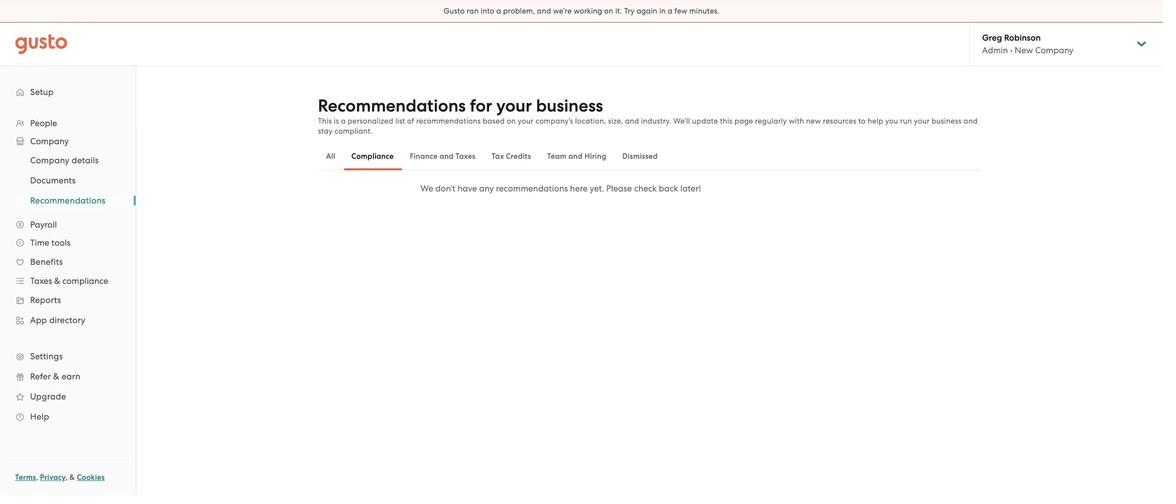 Task type: locate. For each thing, give the bounding box(es) containing it.
finance
[[410, 152, 438, 161]]

list containing people
[[0, 114, 136, 427]]

we
[[421, 184, 433, 194]]

gusto
[[444, 7, 465, 16]]

company inside company details link
[[30, 155, 69, 165]]

robinson
[[1005, 33, 1041, 43]]

recommendations
[[416, 117, 481, 126], [496, 184, 568, 194]]

business right run
[[932, 117, 962, 126]]

your right run
[[914, 117, 930, 126]]

1 vertical spatial recommendations
[[496, 184, 568, 194]]

0 horizontal spatial recommendations
[[30, 196, 106, 206]]

1 vertical spatial company
[[30, 136, 69, 146]]

& left earn
[[53, 372, 59, 382]]

people button
[[10, 114, 126, 132]]

recommendations down the credits
[[496, 184, 568, 194]]

1 horizontal spatial a
[[497, 7, 501, 16]]

0 horizontal spatial a
[[341, 117, 346, 126]]

don't
[[436, 184, 456, 194]]

tools
[[51, 238, 70, 248]]

in
[[660, 7, 666, 16]]

taxes & compliance button
[[10, 272, 126, 290]]

recommendations
[[318, 96, 466, 116], [30, 196, 106, 206]]

on left it.
[[604, 7, 614, 16]]

company down people
[[30, 136, 69, 146]]

you
[[886, 117, 899, 126]]

resources
[[823, 117, 857, 126]]

into
[[481, 7, 495, 16]]

0 horizontal spatial taxes
[[30, 276, 52, 286]]

refer & earn link
[[10, 368, 126, 386]]

company up documents
[[30, 155, 69, 165]]

1 vertical spatial recommendations
[[30, 196, 106, 206]]

team
[[547, 152, 567, 161]]

0 vertical spatial company
[[1036, 45, 1074, 55]]

setup link
[[10, 83, 126, 101]]

and
[[537, 7, 551, 16], [625, 117, 639, 126], [964, 117, 978, 126], [440, 152, 454, 161], [569, 152, 583, 161]]

compliance
[[352, 152, 394, 161]]

recommendations down documents "link"
[[30, 196, 106, 206]]

company inside company dropdown button
[[30, 136, 69, 146]]

working
[[574, 7, 603, 16]]

recommendations inside list
[[30, 196, 106, 206]]

1 horizontal spatial taxes
[[456, 152, 476, 161]]

we're
[[553, 7, 572, 16]]

a right in
[[668, 7, 673, 16]]

business up 'company's'
[[536, 96, 603, 116]]

1 vertical spatial on
[[507, 117, 516, 126]]

recommendations up the list
[[318, 96, 466, 116]]

upgrade link
[[10, 388, 126, 406]]

terms link
[[15, 473, 36, 482]]

0 horizontal spatial on
[[507, 117, 516, 126]]

your left 'company's'
[[518, 117, 534, 126]]

1 horizontal spatial recommendations
[[318, 96, 466, 116]]

taxes up have
[[456, 152, 476, 161]]

1 vertical spatial &
[[53, 372, 59, 382]]

0 vertical spatial recommendations
[[416, 117, 481, 126]]

&
[[54, 276, 60, 286], [53, 372, 59, 382], [69, 473, 75, 482]]

it.
[[616, 7, 622, 16]]

& up reports "link"
[[54, 276, 60, 286]]

based
[[483, 117, 505, 126]]

taxes & compliance
[[30, 276, 108, 286]]

page
[[735, 117, 753, 126]]

settings link
[[10, 347, 126, 366]]

on right based
[[507, 117, 516, 126]]

business
[[536, 96, 603, 116], [932, 117, 962, 126]]

recommendations inside recommendations for your business this is a personalized list of recommendations based on your company's location, size, and industry. we'll update this page regularly with new resources to help you run your business and stay compliant.
[[416, 117, 481, 126]]

compliance
[[62, 276, 108, 286]]

recommendations for recommendations for your business this is a personalized list of recommendations based on your company's location, size, and industry. we'll update this page regularly with new resources to help you run your business and stay compliant.
[[318, 96, 466, 116]]

0 vertical spatial on
[[604, 7, 614, 16]]

0 horizontal spatial ,
[[36, 473, 38, 482]]

recommendations for your business this is a personalized list of recommendations based on your company's location, size, and industry. we'll update this page regularly with new resources to help you run your business and stay compliant.
[[318, 96, 978, 136]]

team and hiring
[[547, 152, 607, 161]]

0 vertical spatial recommendations
[[318, 96, 466, 116]]

list
[[0, 114, 136, 427], [0, 150, 136, 211]]

location,
[[575, 117, 606, 126]]

taxes
[[456, 152, 476, 161], [30, 276, 52, 286]]

& left cookies button
[[69, 473, 75, 482]]

we'll
[[674, 117, 690, 126]]

0 horizontal spatial recommendations
[[416, 117, 481, 126]]

1 horizontal spatial recommendations
[[496, 184, 568, 194]]

benefits link
[[10, 253, 126, 271]]

company details link
[[18, 151, 126, 169]]

terms , privacy , & cookies
[[15, 473, 105, 482]]

list containing company details
[[0, 150, 136, 211]]

2 vertical spatial company
[[30, 155, 69, 165]]

& for compliance
[[54, 276, 60, 286]]

0 vertical spatial &
[[54, 276, 60, 286]]

company right the new
[[1036, 45, 1074, 55]]

taxes up reports
[[30, 276, 52, 286]]

a right into
[[497, 7, 501, 16]]

a right is
[[341, 117, 346, 126]]

time tools button
[[10, 234, 126, 252]]

& inside dropdown button
[[54, 276, 60, 286]]

dismissed button
[[615, 144, 666, 168]]

benefits
[[30, 257, 63, 267]]

, left cookies button
[[65, 473, 68, 482]]

help link
[[10, 408, 126, 426]]

a
[[497, 7, 501, 16], [668, 7, 673, 16], [341, 117, 346, 126]]

list
[[395, 117, 405, 126]]

directory
[[49, 315, 85, 325]]

for
[[470, 96, 492, 116]]

recommendations up finance and taxes
[[416, 117, 481, 126]]

1 horizontal spatial business
[[932, 117, 962, 126]]

, left privacy link
[[36, 473, 38, 482]]

is
[[334, 117, 339, 126]]

compliance button
[[343, 144, 402, 168]]

payroll
[[30, 220, 57, 230]]

0 vertical spatial taxes
[[456, 152, 476, 161]]

people
[[30, 118, 57, 128]]

your up based
[[497, 96, 532, 116]]

any
[[479, 184, 494, 194]]

refer
[[30, 372, 51, 382]]

few
[[675, 7, 688, 16]]

industry.
[[641, 117, 672, 126]]

0 vertical spatial business
[[536, 96, 603, 116]]

new
[[806, 117, 821, 126]]

1 list from the top
[[0, 114, 136, 427]]

2 list from the top
[[0, 150, 136, 211]]

company button
[[10, 132, 126, 150]]

new
[[1015, 45, 1033, 55]]

all
[[326, 152, 335, 161]]

1 horizontal spatial ,
[[65, 473, 68, 482]]

1 vertical spatial taxes
[[30, 276, 52, 286]]

recommendations inside recommendations for your business this is a personalized list of recommendations based on your company's location, size, and industry. we'll update this page regularly with new resources to help you run your business and stay compliant.
[[318, 96, 466, 116]]

documents
[[30, 175, 76, 186]]

•
[[1011, 45, 1013, 55]]



Task type: vqa. For each thing, say whether or not it's contained in the screenshot.
your
yes



Task type: describe. For each thing, give the bounding box(es) containing it.
ran
[[467, 7, 479, 16]]

details
[[72, 155, 99, 165]]

recommendations link
[[18, 192, 126, 210]]

we don't have any recommendations here yet. please check back later!
[[421, 184, 701, 194]]

app directory
[[30, 315, 85, 325]]

all button
[[318, 144, 343, 168]]

company for company details
[[30, 155, 69, 165]]

again
[[637, 7, 658, 16]]

reports
[[30, 295, 61, 305]]

problem,
[[503, 7, 535, 16]]

earn
[[62, 372, 80, 382]]

time
[[30, 238, 49, 248]]

yet.
[[590, 184, 604, 194]]

size,
[[608, 117, 623, 126]]

2 horizontal spatial a
[[668, 7, 673, 16]]

admin
[[983, 45, 1008, 55]]

this
[[720, 117, 733, 126]]

tax credits
[[492, 152, 531, 161]]

2 , from the left
[[65, 473, 68, 482]]

regularly
[[755, 117, 787, 126]]

app
[[30, 315, 47, 325]]

run
[[900, 117, 912, 126]]

cookies
[[77, 473, 105, 482]]

on inside recommendations for your business this is a personalized list of recommendations based on your company's location, size, and industry. we'll update this page regularly with new resources to help you run your business and stay compliant.
[[507, 117, 516, 126]]

gusto navigation element
[[0, 66, 136, 443]]

dismissed
[[623, 152, 658, 161]]

to
[[859, 117, 866, 126]]

taxes inside button
[[456, 152, 476, 161]]

reports link
[[10, 291, 126, 309]]

taxes inside dropdown button
[[30, 276, 52, 286]]

1 vertical spatial business
[[932, 117, 962, 126]]

settings
[[30, 351, 63, 362]]

tax credits button
[[484, 144, 539, 168]]

company inside greg robinson admin • new company
[[1036, 45, 1074, 55]]

payroll button
[[10, 216, 126, 234]]

finance and taxes
[[410, 152, 476, 161]]

update
[[692, 117, 718, 126]]

of
[[407, 117, 415, 126]]

upgrade
[[30, 392, 66, 402]]

0 horizontal spatial business
[[536, 96, 603, 116]]

company's
[[536, 117, 573, 126]]

team and hiring button
[[539, 144, 615, 168]]

here
[[570, 184, 588, 194]]

compliant.
[[335, 127, 373, 136]]

this
[[318, 117, 332, 126]]

privacy link
[[40, 473, 65, 482]]

company details
[[30, 155, 99, 165]]

recommendations for recommendations
[[30, 196, 106, 206]]

hiring
[[585, 152, 607, 161]]

1 , from the left
[[36, 473, 38, 482]]

greg robinson admin • new company
[[983, 33, 1074, 55]]

with
[[789, 117, 804, 126]]

a inside recommendations for your business this is a personalized list of recommendations based on your company's location, size, and industry. we'll update this page regularly with new resources to help you run your business and stay compliant.
[[341, 117, 346, 126]]

1 horizontal spatial on
[[604, 7, 614, 16]]

home image
[[15, 34, 67, 54]]

recommendation categories for your business tab list
[[318, 142, 982, 170]]

2 vertical spatial &
[[69, 473, 75, 482]]

check
[[634, 184, 657, 194]]

help
[[868, 117, 884, 126]]

documents link
[[18, 171, 126, 190]]

tax
[[492, 152, 504, 161]]

stay
[[318, 127, 333, 136]]

try
[[624, 7, 635, 16]]

later!
[[681, 184, 701, 194]]

time tools
[[30, 238, 70, 248]]

minutes.
[[690, 7, 720, 16]]

refer & earn
[[30, 372, 80, 382]]

back
[[659, 184, 678, 194]]

company for company
[[30, 136, 69, 146]]

finance and taxes button
[[402, 144, 484, 168]]

& for earn
[[53, 372, 59, 382]]

gusto ran into a problem, and we're working on it. try again in a few minutes.
[[444, 7, 720, 16]]

app directory link
[[10, 311, 126, 329]]

greg
[[983, 33, 1003, 43]]

credits
[[506, 152, 531, 161]]

privacy
[[40, 473, 65, 482]]

personalized
[[348, 117, 394, 126]]

help
[[30, 412, 49, 422]]

please
[[607, 184, 632, 194]]

setup
[[30, 87, 54, 97]]



